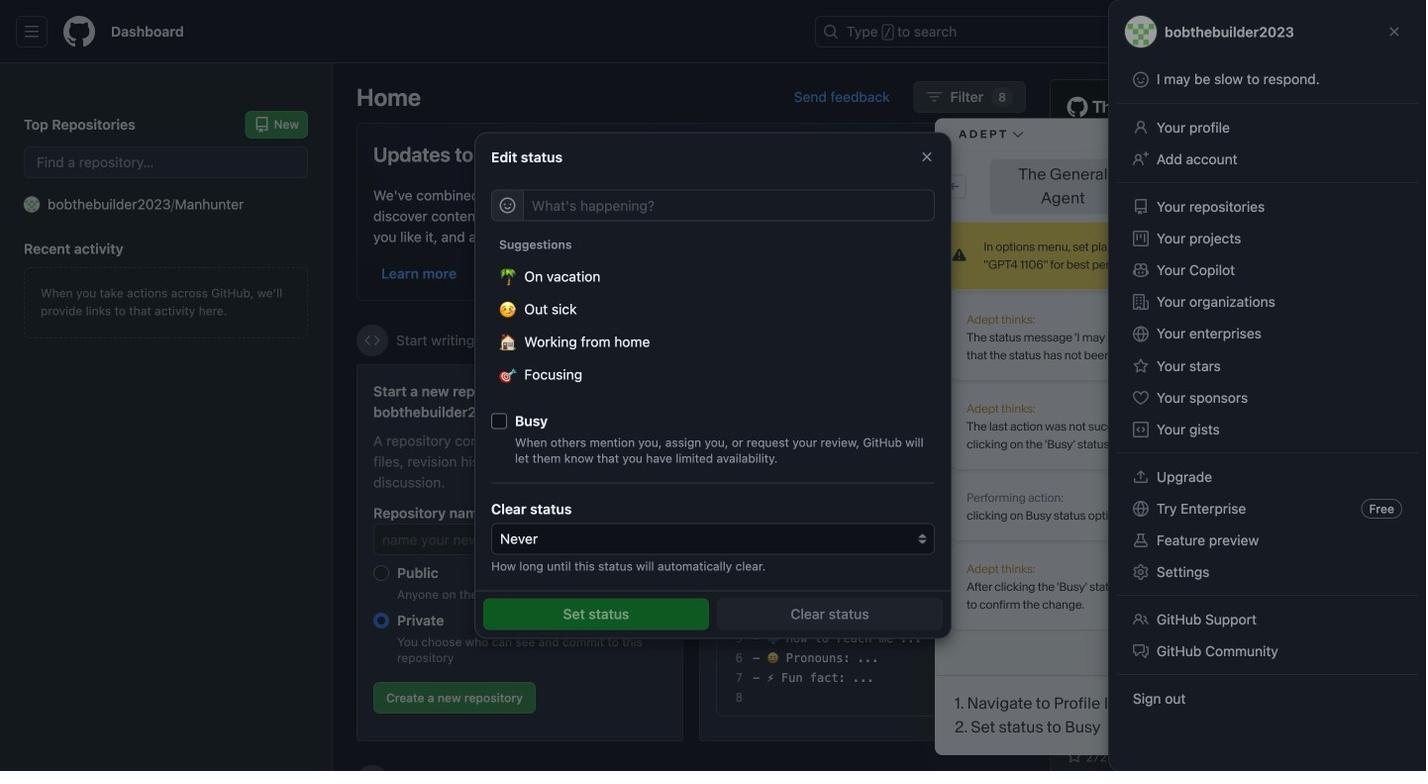 Task type: vqa. For each thing, say whether or not it's contained in the screenshot.
RXHANSON within rxhanson / Rectangle
no



Task type: describe. For each thing, give the bounding box(es) containing it.
triangle down image
[[1223, 24, 1239, 40]]

star image
[[1067, 749, 1083, 765]]

command palette image
[[1138, 24, 1154, 40]]

account element
[[0, 63, 333, 772]]



Task type: locate. For each thing, give the bounding box(es) containing it.
1 dot fill image from the top
[[1063, 436, 1079, 452]]

explore element
[[1050, 79, 1403, 772]]

0 vertical spatial dot fill image
[[1063, 436, 1079, 452]]

homepage image
[[63, 16, 95, 48]]

explore repositories navigation
[[1050, 628, 1403, 772]]

2 dot fill image from the top
[[1063, 507, 1079, 523]]

1 vertical spatial dot fill image
[[1063, 507, 1079, 523]]

plus image
[[1200, 24, 1216, 40]]

dot fill image
[[1063, 436, 1079, 452], [1063, 507, 1079, 523]]

issue opened image
[[1268, 24, 1284, 40]]



